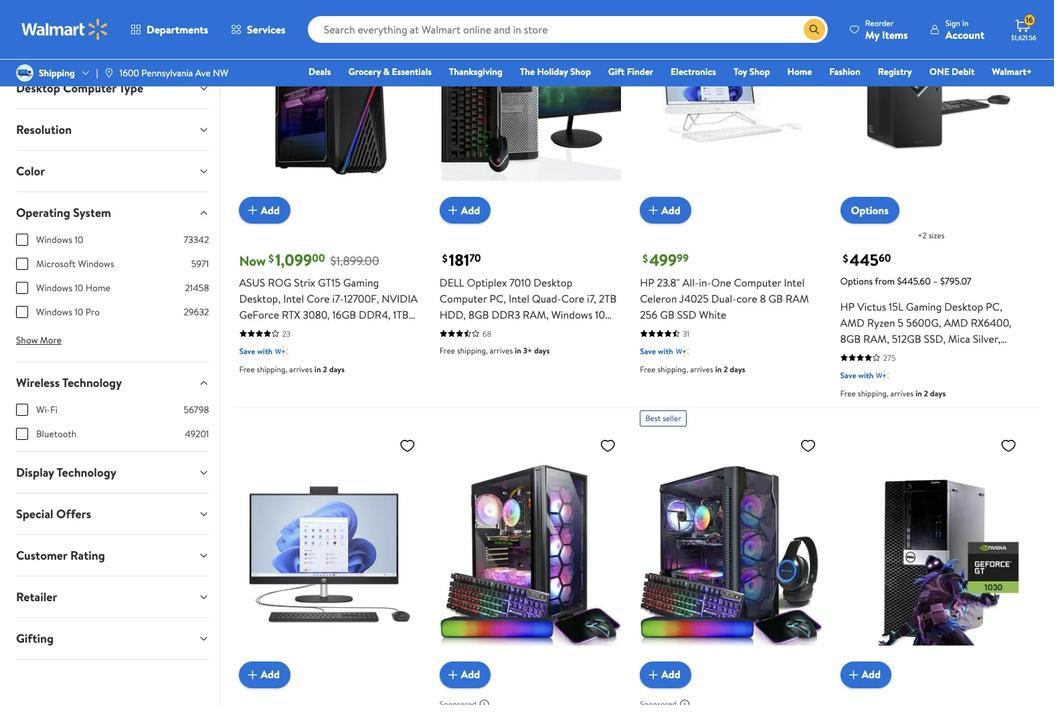 Task type: vqa. For each thing, say whether or not it's contained in the screenshot.
Top sellers link on the left bottom of page
no



Task type: describe. For each thing, give the bounding box(es) containing it.
arrives down white
[[690, 363, 714, 375]]

ryzen
[[868, 315, 896, 330]]

stgaubron gaming desktop pc computer,intel core i7 3.4 ghz up to 3.9 ghz,16g ram,512g ssd,wifi,bt 5.0,geforce rtx 2060 6g gddr6,rgb fanx6,rgb keyboard&mouse,rgb mouse pad,rgb bt sound bar,w10h64 image
[[440, 432, 621, 677]]

1 shop from the left
[[571, 65, 591, 78]]

display technology
[[16, 464, 116, 481]]

hp victus 15l gaming desktop pc, amd ryzen 5 5600g, amd rx6400, 8gb ram, 512gb ssd, mica silver, windows 11 home, tg02-0013w
[[841, 299, 1012, 362]]

23.8"
[[657, 275, 680, 290]]

mica
[[949, 331, 971, 346]]

core
[[737, 291, 758, 306]]

gaming inside the "hp victus 15l gaming desktop pc, amd ryzen 5 5600g, amd rx6400, 8gb ram, 512gb ssd, mica silver, windows 11 home, tg02-0013w"
[[906, 299, 942, 314]]

in down 512gb
[[916, 388, 922, 399]]

bluetooth
[[36, 428, 77, 441]]

white
[[699, 307, 727, 322]]

home inside operating system group
[[86, 282, 110, 295]]

nvidia
[[382, 291, 418, 306]]

10 inside dell optiplex 7010 desktop computer pc, intel quad-core i7, 2tb hdd, 8gb ddr3 ram, windows 10 home, dvd, wifi, 19in monitor, rgb keyboard and mouse (used - like new)
[[595, 307, 605, 322]]

display
[[16, 464, 54, 481]]

essentials
[[392, 65, 432, 78]]

wi-
[[36, 404, 50, 417]]

celeron
[[640, 291, 677, 306]]

options for options
[[851, 203, 889, 217]]

electronics link
[[665, 64, 723, 79]]

from
[[875, 274, 895, 288]]

181
[[449, 248, 470, 271]]

1 horizontal spatial gb
[[769, 291, 783, 306]]

resolution tab
[[5, 110, 220, 150]]

retailer button
[[5, 577, 220, 618]]

finder
[[627, 65, 654, 78]]

save for $1,899.00
[[239, 345, 255, 357]]

free shipping, arrives in 3+ days
[[440, 345, 550, 356]]

windows 10
[[36, 233, 83, 247]]

computer inside dropdown button
[[63, 80, 116, 97]]

$ inside now $ 1,099 00 $1,899.00 asus rog strix gt15 gaming desktop, intel core i7-12700f, nvidia geforce rtx 3080, 16gb ddr4, 1tb ssd, windows 11, g15cf-wb786
[[269, 251, 274, 266]]

special offers tab
[[5, 494, 220, 535]]

$ 445 60
[[843, 248, 891, 271]]

home, inside the "hp victus 15l gaming desktop pc, amd ryzen 5 5600g, amd rx6400, 8gb ram, 512gb ssd, mica silver, windows 11 home, tg02-0013w"
[[894, 347, 925, 362]]

hp victus 15l gaming desktop pc, amd ryzen 5 5600g, amd rx6400, 8gb ram, 512gb ssd, mica silver, windows 11 home, tg02-0013w image
[[841, 0, 1022, 213]]

windows up more
[[36, 306, 72, 319]]

i7-
[[332, 291, 344, 306]]

geforce
[[239, 307, 279, 322]]

arrives down the 23
[[290, 363, 313, 375]]

deals link
[[303, 64, 337, 79]]

color tab
[[5, 151, 220, 192]]

sign in to add to favorites list, restored gaming dell optiplex 5040 fast desktop pc, intel core i56th 16gb ram, 240gb ssd, 500gb hdd, nvidia gt 1030 graphics, 16gb flash drive, keyboard & mouse, wifi, bluetooth, windows 10 pro (refurbished) image
[[1001, 437, 1017, 454]]

j4025
[[680, 291, 709, 306]]

8gb for dvd,
[[469, 307, 489, 322]]

windows up microsoft
[[36, 233, 72, 247]]

toy
[[734, 65, 748, 78]]

nw
[[213, 66, 228, 80]]

the
[[520, 65, 535, 78]]

rog
[[268, 275, 292, 290]]

computer inside hp 23.8" all-in-one computer intel celeron j4025 dual-core 8 gb ram 256 gb ssd white
[[734, 275, 782, 290]]

search icon image
[[809, 24, 820, 35]]

special offers
[[16, 506, 91, 523]]

add to cart image for 499
[[646, 202, 662, 218]]

all-
[[683, 275, 699, 290]]

asus
[[239, 275, 265, 290]]

options link
[[841, 197, 900, 224]]

walmart plus image for 499
[[676, 345, 690, 358]]

1,099
[[275, 248, 312, 271]]

ddr3
[[492, 307, 520, 322]]

hp for hp victus 15l gaming desktop pc, amd ryzen 5 5600g, amd rx6400, 8gb ram, 512gb ssd, mica silver, windows 11 home, tg02-0013w
[[841, 299, 855, 314]]

wb786
[[354, 323, 388, 338]]

the holiday shop
[[520, 65, 591, 78]]

shipping, down the 23
[[257, 363, 288, 375]]

$445.60
[[898, 274, 931, 288]]

ddr4,
[[359, 307, 391, 322]]

1 ad disclaimer and feedback for ingridsponsoredproducts image from the left
[[479, 699, 490, 705]]

display technology button
[[5, 452, 220, 493]]

fashion
[[830, 65, 861, 78]]

in-
[[699, 275, 712, 290]]

windows down microsoft
[[36, 282, 72, 295]]

gaming inside now $ 1,099 00 $1,899.00 asus rog strix gt15 gaming desktop, intel core i7-12700f, nvidia geforce rtx 3080, 16gb ddr4, 1tb ssd, windows 11, g15cf-wb786
[[343, 275, 379, 290]]

windows 10 pro
[[36, 306, 100, 319]]

now $ 1,099 00 $1,899.00 asus rog strix gt15 gaming desktop, intel core i7-12700f, nvidia geforce rtx 3080, 16gb ddr4, 1tb ssd, windows 11, g15cf-wb786
[[239, 248, 418, 338]]

8gb for windows
[[841, 331, 861, 346]]

intel for 181
[[509, 291, 530, 306]]

walmart+ link
[[987, 64, 1039, 79]]

2 for $1,899.00
[[323, 363, 327, 375]]

10 for windows 10
[[75, 233, 83, 247]]

445
[[850, 248, 879, 271]]

thanksgiving link
[[443, 64, 509, 79]]

departments button
[[119, 13, 220, 46]]

intel inside now $ 1,099 00 $1,899.00 asus rog strix gt15 gaming desktop, intel core i7-12700f, nvidia geforce rtx 3080, 16gb ddr4, 1tb ssd, windows 11, g15cf-wb786
[[283, 291, 304, 306]]

sign
[[946, 17, 961, 28]]

60
[[879, 251, 891, 265]]

toy shop link
[[728, 64, 776, 79]]

new)
[[596, 339, 620, 354]]

save with for 499
[[640, 345, 674, 357]]

1 amd from the left
[[841, 315, 865, 330]]

deals
[[309, 65, 331, 78]]

operating system group
[[16, 233, 209, 330]]

like
[[575, 339, 593, 354]]

hp essential all-in-one computer 27" fhd 13th gen intel core i7, 16 gb; 1 tb ssd image
[[239, 432, 421, 677]]

+2
[[918, 230, 927, 241]]

$795.07
[[941, 274, 972, 288]]

grocery
[[349, 65, 381, 78]]

in left 3+
[[515, 345, 522, 356]]

fi
[[50, 404, 58, 417]]

walmart plus image
[[877, 369, 890, 382]]

core inside now $ 1,099 00 $1,899.00 asus rog strix gt15 gaming desktop, intel core i7-12700f, nvidia geforce rtx 3080, 16gb ddr4, 1tb ssd, windows 11, g15cf-wb786
[[307, 291, 330, 306]]

type
[[119, 80, 143, 97]]

8
[[760, 291, 766, 306]]

restored gaming dell optiplex 5040 fast desktop pc, intel core i56th 16gb ram, 240gb ssd, 500gb hdd, nvidia gt 1030 graphics, 16gb flash drive, keyboard & mouse, wifi, bluetooth, windows 10 pro (refurbished) image
[[841, 432, 1022, 677]]

g15cf-
[[320, 323, 354, 338]]

29632
[[184, 306, 209, 319]]

grocery & essentials link
[[343, 64, 438, 79]]

grocery & essentials
[[349, 65, 432, 78]]

sign in to add to favorites list, stgaubron gaming pc diamond black,intel core i7 up to 3.8g,16g,1tb ssd,wifi,bt 5.0,radeon rx580 8g,rgb fan x 6,rgb keybaord&mouse&mouse pad,rgb bluetooth sound bar,rgb bluetooth gaming mic,w10h64 image
[[801, 437, 817, 454]]

silver,
[[973, 331, 1001, 346]]

resolution button
[[5, 110, 220, 150]]

monitor,
[[548, 323, 587, 338]]

operating system tab
[[5, 193, 220, 233]]

rating
[[70, 548, 105, 564]]

services button
[[220, 13, 297, 46]]

free shipping, arrives in 2 days for 499
[[640, 363, 746, 375]]

free shipping, arrives in 2 days for $1,899.00
[[239, 363, 345, 375]]

hdd,
[[440, 307, 466, 322]]

technology for wireless technology
[[62, 375, 122, 391]]

ave
[[195, 66, 211, 80]]

registry link
[[872, 64, 918, 79]]

desktop computer type tab
[[5, 68, 220, 109]]

hp 23.8" all-in-one computer intel celeron j4025 dual-core 8 gb ram 256 gb ssd white
[[640, 275, 809, 322]]

and
[[486, 339, 503, 354]]

hp for hp 23.8" all-in-one computer intel celeron j4025 dual-core 8 gb ram 256 gb ssd white
[[640, 275, 655, 290]]

2 ad disclaimer and feedback for ingridsponsoredproducts image from the left
[[680, 699, 690, 705]]

save with for $1,899.00
[[239, 345, 273, 357]]

one debit link
[[924, 64, 981, 79]]

$ for 181
[[442, 251, 448, 266]]

arrives down 275
[[891, 388, 914, 399]]

walmart plus image for $1,899.00
[[275, 345, 289, 358]]

tg02-
[[927, 347, 956, 362]]

5
[[898, 315, 904, 330]]

49201
[[185, 428, 209, 441]]

customer rating tab
[[5, 535, 220, 576]]

show more
[[16, 334, 62, 347]]

ram, inside the "hp victus 15l gaming desktop pc, amd ryzen 5 5600g, amd rx6400, 8gb ram, 512gb ssd, mica silver, windows 11 home, tg02-0013w"
[[864, 331, 890, 346]]

in down white
[[716, 363, 722, 375]]

ssd, inside now $ 1,099 00 $1,899.00 asus rog strix gt15 gaming desktop, intel core i7-12700f, nvidia geforce rtx 3080, 16gb ddr4, 1tb ssd, windows 11, g15cf-wb786
[[239, 323, 261, 338]]

5971
[[191, 258, 209, 271]]

technology for display technology
[[57, 464, 116, 481]]



Task type: locate. For each thing, give the bounding box(es) containing it.
services
[[247, 22, 286, 37]]

56798
[[184, 404, 209, 417]]

16gb
[[332, 307, 356, 322]]

10 up microsoft windows
[[75, 233, 83, 247]]

windows inside now $ 1,099 00 $1,899.00 asus rog strix gt15 gaming desktop, intel core i7-12700f, nvidia geforce rtx 3080, 16gb ddr4, 1tb ssd, windows 11, g15cf-wb786
[[264, 323, 305, 338]]

pro
[[86, 306, 100, 319]]

2 horizontal spatial 2
[[924, 388, 929, 399]]

1 horizontal spatial free shipping, arrives in 2 days
[[640, 363, 746, 375]]

2 down tg02-
[[924, 388, 929, 399]]

reorder
[[866, 17, 894, 28]]

windows up windows 10 home
[[78, 258, 114, 271]]

0 horizontal spatial  image
[[16, 64, 33, 82]]

73342
[[184, 233, 209, 247]]

amd down victus
[[841, 315, 865, 330]]

pc, for desktop
[[986, 299, 1003, 314]]

0 vertical spatial options
[[851, 203, 889, 217]]

0013w
[[956, 347, 986, 362]]

save with down geforce
[[239, 345, 273, 357]]

ssd, inside the "hp victus 15l gaming desktop pc, amd ryzen 5 5600g, amd rx6400, 8gb ram, 512gb ssd, mica silver, windows 11 home, tg02-0013w"
[[924, 331, 946, 346]]

computer down "|"
[[63, 80, 116, 97]]

pc, inside the "hp victus 15l gaming desktop pc, amd ryzen 5 5600g, amd rx6400, 8gb ram, 512gb ssd, mica silver, windows 11 home, tg02-0013w"
[[986, 299, 1003, 314]]

technology inside dropdown button
[[62, 375, 122, 391]]

1 vertical spatial 8gb
[[841, 331, 861, 346]]

shipping, down "31"
[[658, 363, 689, 375]]

gaming up 5600g,
[[906, 299, 942, 314]]

00
[[312, 251, 325, 265]]

 image for 1600 pennsylvania ave nw
[[104, 68, 114, 78]]

intel
[[784, 275, 805, 290], [283, 291, 304, 306], [509, 291, 530, 306]]

amd up mica
[[944, 315, 969, 330]]

stgaubron gaming pc diamond black,intel core i7 up to 3.8g,16g,1tb ssd,wifi,bt 5.0,radeon rx580 8g,rgb fan x 6,rgb keybaord&mouse&mouse pad,rgb bluetooth sound bar,rgb bluetooth gaming mic,w10h64 image
[[640, 432, 822, 677]]

1 horizontal spatial core
[[562, 291, 585, 306]]

desktop down shipping
[[16, 80, 60, 97]]

1 vertical spatial home
[[86, 282, 110, 295]]

intel down 7010 at the top of the page
[[509, 291, 530, 306]]

None checkbox
[[16, 258, 28, 270], [16, 282, 28, 294], [16, 306, 28, 319], [16, 404, 28, 416], [16, 428, 28, 440], [16, 258, 28, 270], [16, 282, 28, 294], [16, 306, 28, 319], [16, 404, 28, 416], [16, 428, 28, 440]]

$ for 499
[[643, 251, 648, 266]]

with left walmart plus image
[[859, 369, 874, 381]]

retailer tab
[[5, 577, 220, 618]]

home down search icon
[[788, 65, 812, 78]]

0 horizontal spatial gaming
[[343, 275, 379, 290]]

1 horizontal spatial  image
[[104, 68, 114, 78]]

add button
[[239, 197, 291, 224], [440, 197, 491, 224], [640, 197, 692, 224], [239, 661, 291, 688], [440, 661, 491, 688], [640, 661, 692, 688], [841, 661, 892, 688]]

10 for windows 10 home
[[75, 282, 83, 295]]

$ right now
[[269, 251, 274, 266]]

0 horizontal spatial home,
[[440, 323, 471, 338]]

1 vertical spatial home,
[[894, 347, 925, 362]]

1 vertical spatial hp
[[841, 299, 855, 314]]

1 horizontal spatial save with
[[640, 345, 674, 357]]

customer rating
[[16, 548, 105, 564]]

hp
[[640, 275, 655, 290], [841, 299, 855, 314]]

2 shop from the left
[[750, 65, 770, 78]]

1 vertical spatial technology
[[57, 464, 116, 481]]

2 down g15cf-
[[323, 363, 327, 375]]

2 core from the left
[[562, 291, 585, 306]]

0 horizontal spatial pc,
[[490, 291, 506, 306]]

0 horizontal spatial ssd,
[[239, 323, 261, 338]]

12700f,
[[344, 291, 379, 306]]

sign in to add to favorites list, hp essential all-in-one computer 27" fhd 13th gen intel core i7, 16 gb; 1 tb ssd image
[[400, 437, 416, 454]]

pc, up ddr3
[[490, 291, 506, 306]]

free shipping, arrives in 2 days down walmart plus image
[[841, 388, 946, 399]]

none checkbox inside operating system group
[[16, 234, 28, 246]]

dell optiplex 7010 desktop computer pc, intel quad-core i7, 2tb hdd, 8gb ddr3 ram, windows 10 home, dvd, wifi, 19in monitor, rgb keyboard and mouse (used - like new)
[[440, 275, 620, 354]]

0 horizontal spatial ram,
[[523, 307, 549, 322]]

home link
[[782, 64, 818, 79]]

ad disclaimer and feedback for ingridsponsoredproducts image
[[479, 699, 490, 705], [680, 699, 690, 705]]

ram,
[[523, 307, 549, 322], [864, 331, 890, 346]]

with down geforce
[[257, 345, 273, 357]]

2 down white
[[724, 363, 728, 375]]

wi-fi
[[36, 404, 58, 417]]

save with
[[239, 345, 273, 357], [640, 345, 674, 357], [841, 369, 874, 381]]

0 horizontal spatial home
[[86, 282, 110, 295]]

keyboard
[[440, 339, 484, 354]]

with for 499
[[658, 345, 674, 357]]

asus rog strix gt15 gaming desktop, intel core i7-12700f, nvidia geforce rtx 3080, 16gb ddr4, 1tb ssd, windows 11, g15cf-wb786 image
[[239, 0, 421, 213]]

windows up monitor,
[[552, 307, 593, 322]]

intel inside dell optiplex 7010 desktop computer pc, intel quad-core i7, 2tb hdd, 8gb ddr3 ram, windows 10 home, dvd, wifi, 19in monitor, rgb keyboard and mouse (used - like new)
[[509, 291, 530, 306]]

hp inside the "hp victus 15l gaming desktop pc, amd ryzen 5 5600g, amd rx6400, 8gb ram, 512gb ssd, mica silver, windows 11 home, tg02-0013w"
[[841, 299, 855, 314]]

2 horizontal spatial save with
[[841, 369, 874, 381]]

ram, up 19in
[[523, 307, 549, 322]]

add to cart image
[[245, 202, 261, 218], [445, 202, 461, 218], [646, 202, 662, 218], [646, 667, 662, 683], [846, 667, 862, 683]]

 image left shipping
[[16, 64, 33, 82]]

11
[[885, 347, 892, 362]]

wifi,
[[501, 323, 525, 338]]

arrives down 68
[[490, 345, 513, 356]]

walmart plus image
[[275, 345, 289, 358], [676, 345, 690, 358]]

1 horizontal spatial 8gb
[[841, 331, 861, 346]]

1 horizontal spatial with
[[658, 345, 674, 357]]

add to cart image
[[245, 667, 261, 683], [445, 667, 461, 683]]

$ left 499
[[643, 251, 648, 266]]

1 horizontal spatial save
[[640, 345, 656, 357]]

pc, for computer
[[490, 291, 506, 306]]

pc, up rx6400,
[[986, 299, 1003, 314]]

amd
[[841, 315, 865, 330], [944, 315, 969, 330]]

10 down microsoft windows
[[75, 282, 83, 295]]

2 horizontal spatial free shipping, arrives in 2 days
[[841, 388, 946, 399]]

70
[[470, 251, 481, 265]]

0 vertical spatial gaming
[[343, 275, 379, 290]]

save with left walmart plus image
[[841, 369, 874, 381]]

2 amd from the left
[[944, 315, 969, 330]]

core up 3080,
[[307, 291, 330, 306]]

11,
[[308, 323, 317, 338]]

system
[[73, 205, 111, 221]]

2 horizontal spatial save
[[841, 369, 857, 381]]

0 horizontal spatial 2
[[323, 363, 327, 375]]

21458
[[185, 282, 209, 295]]

desktop computer type
[[16, 80, 143, 97]]

thanksgiving
[[449, 65, 503, 78]]

in down 11,
[[315, 363, 321, 375]]

None checkbox
[[16, 234, 28, 246]]

technology up offers
[[57, 464, 116, 481]]

offers
[[56, 506, 91, 523]]

hp 23.8" all-in-one computer intel celeron j4025 dual-core 8 gb ram 256 gb ssd white image
[[640, 0, 822, 213]]

mouse
[[505, 339, 536, 354]]

desktop down $795.07 at the top right of the page
[[945, 299, 984, 314]]

with down celeron
[[658, 345, 674, 357]]

with
[[257, 345, 273, 357], [658, 345, 674, 357], [859, 369, 874, 381]]

1 horizontal spatial ram,
[[864, 331, 890, 346]]

sign in to add to favorites list, stgaubron gaming desktop pc computer,intel core i7 3.4 ghz up to 3.9 ghz,16g ram,512g ssd,wifi,bt 5.0,geforce rtx 2060 6g gddr6,rgb fanx6,rgb keyboard&mouse,rgb mouse pad,rgb bt sound bar,w10h64 image
[[600, 437, 616, 454]]

desktop computer type button
[[5, 68, 220, 109]]

2 vertical spatial desktop
[[945, 299, 984, 314]]

ram, down ryzen
[[864, 331, 890, 346]]

gaming up 12700f,
[[343, 275, 379, 290]]

-
[[568, 339, 572, 354]]

holiday
[[537, 65, 568, 78]]

2 horizontal spatial desktop
[[945, 299, 984, 314]]

departments
[[147, 22, 208, 37]]

1 horizontal spatial intel
[[509, 291, 530, 306]]

add to cart image for 181
[[445, 202, 461, 218]]

save with down 256
[[640, 345, 674, 357]]

$ inside $ 445 60
[[843, 251, 849, 266]]

seller
[[663, 412, 682, 424]]

options up $ 445 60
[[851, 203, 889, 217]]

$ left the 445
[[843, 251, 849, 266]]

debit
[[952, 65, 975, 78]]

31
[[683, 328, 690, 339]]

0 horizontal spatial gb
[[660, 307, 675, 322]]

 image for shipping
[[16, 64, 33, 82]]

wireless technology tab
[[5, 363, 220, 404]]

home, down hdd,
[[440, 323, 471, 338]]

retailer
[[16, 589, 57, 606]]

special
[[16, 506, 53, 523]]

windows 10 home
[[36, 282, 110, 295]]

display technology tab
[[5, 452, 220, 493]]

windows inside the "hp victus 15l gaming desktop pc, amd ryzen 5 5600g, amd rx6400, 8gb ram, 512gb ssd, mica silver, windows 11 home, tg02-0013w"
[[841, 347, 882, 362]]

1 horizontal spatial add to cart image
[[445, 667, 461, 683]]

home, inside dell optiplex 7010 desktop computer pc, intel quad-core i7, 2tb hdd, 8gb ddr3 ram, windows 10 home, dvd, wifi, 19in monitor, rgb keyboard and mouse (used - like new)
[[440, 323, 471, 338]]

intel for 499
[[784, 275, 805, 290]]

8gb up dvd,
[[469, 307, 489, 322]]

save down 256
[[640, 345, 656, 357]]

home up "pro"
[[86, 282, 110, 295]]

0 horizontal spatial hp
[[640, 275, 655, 290]]

1 vertical spatial computer
[[734, 275, 782, 290]]

save for 499
[[640, 345, 656, 357]]

0 horizontal spatial computer
[[63, 80, 116, 97]]

1 horizontal spatial ad disclaimer and feedback for ingridsponsoredproducts image
[[680, 699, 690, 705]]

with for $1,899.00
[[257, 345, 273, 357]]

0 horizontal spatial intel
[[283, 291, 304, 306]]

computer inside dell optiplex 7010 desktop computer pc, intel quad-core i7, 2tb hdd, 8gb ddr3 ram, windows 10 home, dvd, wifi, 19in monitor, rgb keyboard and mouse (used - like new)
[[440, 291, 487, 306]]

sizes
[[929, 230, 945, 241]]

8gb inside the "hp victus 15l gaming desktop pc, amd ryzen 5 5600g, amd rx6400, 8gb ram, 512gb ssd, mica silver, windows 11 home, tg02-0013w"
[[841, 331, 861, 346]]

color
[[16, 163, 45, 180]]

hp left victus
[[841, 299, 855, 314]]

computer up 8
[[734, 275, 782, 290]]

operating
[[16, 205, 70, 221]]

walmart image
[[21, 19, 108, 40]]

core inside dell optiplex 7010 desktop computer pc, intel quad-core i7, 2tb hdd, 8gb ddr3 ram, windows 10 home, dvd, wifi, 19in monitor, rgb keyboard and mouse (used - like new)
[[562, 291, 585, 306]]

desktop up quad-
[[534, 275, 573, 290]]

0 horizontal spatial save
[[239, 345, 255, 357]]

desktop inside the "hp victus 15l gaming desktop pc, amd ryzen 5 5600g, amd rx6400, 8gb ram, 512gb ssd, mica silver, windows 11 home, tg02-0013w"
[[945, 299, 984, 314]]

my
[[866, 27, 880, 42]]

free shipping, arrives in 2 days
[[239, 363, 345, 375], [640, 363, 746, 375], [841, 388, 946, 399]]

special offers button
[[5, 494, 220, 535]]

1 horizontal spatial desktop
[[534, 275, 573, 290]]

gb right 8
[[769, 291, 783, 306]]

intel up 'ram'
[[784, 275, 805, 290]]

1 horizontal spatial home
[[788, 65, 812, 78]]

0 horizontal spatial free shipping, arrives in 2 days
[[239, 363, 345, 375]]

1 $ from the left
[[269, 251, 274, 266]]

technology inside dropdown button
[[57, 464, 116, 481]]

2 walmart plus image from the left
[[676, 345, 690, 358]]

10 left "pro"
[[75, 306, 83, 319]]

ssd, down geforce
[[239, 323, 261, 338]]

walmart plus image down "31"
[[676, 345, 690, 358]]

victus
[[858, 299, 887, 314]]

4 $ from the left
[[843, 251, 849, 266]]

1 core from the left
[[307, 291, 330, 306]]

2 horizontal spatial computer
[[734, 275, 782, 290]]

technology up wireless technology group
[[62, 375, 122, 391]]

0 horizontal spatial ad disclaimer and feedback for ingridsponsoredproducts image
[[479, 699, 490, 705]]

free shipping, arrives in 2 days down the 23
[[239, 363, 345, 375]]

1 horizontal spatial computer
[[440, 291, 487, 306]]

$ inside $ 181 70
[[442, 251, 448, 266]]

10 up rgb
[[595, 307, 605, 322]]

0 vertical spatial gb
[[769, 291, 783, 306]]

256
[[640, 307, 658, 322]]

one debit
[[930, 65, 975, 78]]

ram, inside dell optiplex 7010 desktop computer pc, intel quad-core i7, 2tb hdd, 8gb ddr3 ram, windows 10 home, dvd, wifi, 19in monitor, rgb keyboard and mouse (used - like new)
[[523, 307, 549, 322]]

windows inside dell optiplex 7010 desktop computer pc, intel quad-core i7, 2tb hdd, 8gb ddr3 ram, windows 10 home, dvd, wifi, 19in monitor, rgb keyboard and mouse (used - like new)
[[552, 307, 593, 322]]

quad-
[[532, 291, 562, 306]]

1 vertical spatial desktop
[[534, 275, 573, 290]]

intel up the rtx
[[283, 291, 304, 306]]

shop right holiday
[[571, 65, 591, 78]]

512gb
[[892, 331, 922, 346]]

0 vertical spatial technology
[[62, 375, 122, 391]]

gb
[[769, 291, 783, 306], [660, 307, 675, 322]]

1 vertical spatial gb
[[660, 307, 675, 322]]

gb down celeron
[[660, 307, 675, 322]]

windows left 11
[[841, 347, 882, 362]]

shipping, down 68
[[457, 345, 488, 356]]

2 add to cart image from the left
[[445, 667, 461, 683]]

0 vertical spatial 8gb
[[469, 307, 489, 322]]

1 horizontal spatial pc,
[[986, 299, 1003, 314]]

shop right toy
[[750, 65, 770, 78]]

Search search field
[[308, 16, 828, 43]]

best seller
[[646, 412, 682, 424]]

2 horizontal spatial intel
[[784, 275, 805, 290]]

0 vertical spatial ram,
[[523, 307, 549, 322]]

1 horizontal spatial gaming
[[906, 299, 942, 314]]

0 horizontal spatial 8gb
[[469, 307, 489, 322]]

1 horizontal spatial 2
[[724, 363, 728, 375]]

1 horizontal spatial ssd,
[[924, 331, 946, 346]]

operating system
[[16, 205, 111, 221]]

home, down 512gb
[[894, 347, 925, 362]]

2 horizontal spatial with
[[859, 369, 874, 381]]

1 horizontal spatial home,
[[894, 347, 925, 362]]

rtx
[[282, 307, 300, 322]]

$1,621.56
[[1012, 33, 1037, 42]]

shipping,
[[457, 345, 488, 356], [257, 363, 288, 375], [658, 363, 689, 375], [858, 388, 889, 399]]

2 for 499
[[724, 363, 728, 375]]

add to cart image for the stgaubron gaming desktop pc computer,intel core i7 3.4 ghz up to 3.9 ghz,16g ram,512g ssd,wifi,bt 5.0,geforce rtx 2060 6g gddr6,rgb fanx6,rgb keyboard&mouse,rgb mouse pad,rgb bt sound bar,w10h64 image
[[445, 667, 461, 683]]

1 horizontal spatial walmart plus image
[[676, 345, 690, 358]]

0 vertical spatial home,
[[440, 323, 471, 338]]

windows down the rtx
[[264, 323, 305, 338]]

core left i7,
[[562, 291, 585, 306]]

1 walmart plus image from the left
[[275, 345, 289, 358]]

dell optiplex 7010 desktop computer pc, intel quad-core i7, 2tb hdd, 8gb ddr3 ram, windows 10 home, dvd, wifi, 19in monitor, rgb keyboard and mouse (used - like new) image
[[440, 0, 621, 213]]

 image
[[16, 64, 33, 82], [104, 68, 114, 78]]

2 $ from the left
[[442, 251, 448, 266]]

shop
[[571, 65, 591, 78], [750, 65, 770, 78]]

0 horizontal spatial desktop
[[16, 80, 60, 97]]

$ inside $ 499 99
[[643, 251, 648, 266]]

options for options from $445.60 – $795.07
[[841, 274, 873, 288]]

3080,
[[303, 307, 330, 322]]

pc, inside dell optiplex 7010 desktop computer pc, intel quad-core i7, 2tb hdd, 8gb ddr3 ram, windows 10 home, dvd, wifi, 19in monitor, rgb keyboard and mouse (used - like new)
[[490, 291, 506, 306]]

1 vertical spatial gaming
[[906, 299, 942, 314]]

3+
[[523, 345, 533, 356]]

account
[[946, 27, 985, 42]]

10 for windows 10 pro
[[75, 306, 83, 319]]

0 horizontal spatial shop
[[571, 65, 591, 78]]

intel inside hp 23.8" all-in-one computer intel celeron j4025 dual-core 8 gb ram 256 gb ssd white
[[784, 275, 805, 290]]

0 horizontal spatial walmart plus image
[[275, 345, 289, 358]]

1 vertical spatial options
[[841, 274, 873, 288]]

show
[[16, 334, 38, 347]]

walmart+
[[993, 65, 1033, 78]]

1 vertical spatial ram,
[[864, 331, 890, 346]]

add to cart image for hp essential all-in-one computer 27" fhd 13th gen intel core i7, 16 gb; 1 tb ssd image
[[245, 667, 261, 683]]

1 horizontal spatial amd
[[944, 315, 969, 330]]

free shipping, arrives in 2 days down "31"
[[640, 363, 746, 375]]

shipping, down walmart plus image
[[858, 388, 889, 399]]

strix
[[294, 275, 316, 290]]

|
[[96, 66, 98, 80]]

hp up celeron
[[640, 275, 655, 290]]

2 vertical spatial computer
[[440, 291, 487, 306]]

0 horizontal spatial amd
[[841, 315, 865, 330]]

options down the 445
[[841, 274, 873, 288]]

days
[[534, 345, 550, 356], [329, 363, 345, 375], [730, 363, 746, 375], [931, 388, 946, 399]]

0 horizontal spatial add to cart image
[[245, 667, 261, 683]]

0 vertical spatial computer
[[63, 80, 116, 97]]

 image right "|"
[[104, 68, 114, 78]]

1 horizontal spatial shop
[[750, 65, 770, 78]]

0 horizontal spatial with
[[257, 345, 273, 357]]

walmart plus image down the 23
[[275, 345, 289, 358]]

0 horizontal spatial core
[[307, 291, 330, 306]]

operating system button
[[5, 193, 220, 233]]

$ for 445
[[843, 251, 849, 266]]

items
[[882, 27, 908, 42]]

0 vertical spatial hp
[[640, 275, 655, 290]]

dual-
[[712, 291, 737, 306]]

Walmart Site-Wide search field
[[308, 16, 828, 43]]

0 vertical spatial home
[[788, 65, 812, 78]]

computer up hdd,
[[440, 291, 487, 306]]

rx6400,
[[971, 315, 1012, 330]]

0 horizontal spatial save with
[[239, 345, 273, 357]]

ssd, up tg02-
[[924, 331, 946, 346]]

wireless technology group
[[16, 404, 209, 452]]

$ left 181
[[442, 251, 448, 266]]

optiplex
[[467, 275, 507, 290]]

electronics
[[671, 65, 717, 78]]

3 $ from the left
[[643, 251, 648, 266]]

save left walmart plus image
[[841, 369, 857, 381]]

options inside options link
[[851, 203, 889, 217]]

8gb down victus
[[841, 331, 861, 346]]

1tb
[[393, 307, 409, 322]]

0 vertical spatial desktop
[[16, 80, 60, 97]]

save down geforce
[[239, 345, 255, 357]]

hp inside hp 23.8" all-in-one computer intel celeron j4025 dual-core 8 gb ram 256 gb ssd white
[[640, 275, 655, 290]]

desktop inside dell optiplex 7010 desktop computer pc, intel quad-core i7, 2tb hdd, 8gb ddr3 ram, windows 10 home, dvd, wifi, 19in monitor, rgb keyboard and mouse (used - like new)
[[534, 275, 573, 290]]

8gb inside dell optiplex 7010 desktop computer pc, intel quad-core i7, 2tb hdd, 8gb ddr3 ram, windows 10 home, dvd, wifi, 19in monitor, rgb keyboard and mouse (used - like new)
[[469, 307, 489, 322]]

gifting tab
[[5, 618, 220, 659]]

microsoft windows
[[36, 258, 114, 271]]

1 add to cart image from the left
[[245, 667, 261, 683]]

1 horizontal spatial hp
[[841, 299, 855, 314]]

desktop inside desktop computer type dropdown button
[[16, 80, 60, 97]]

best
[[646, 412, 661, 424]]

home inside "home" link
[[788, 65, 812, 78]]

add to cart image for $1,899.00
[[245, 202, 261, 218]]



